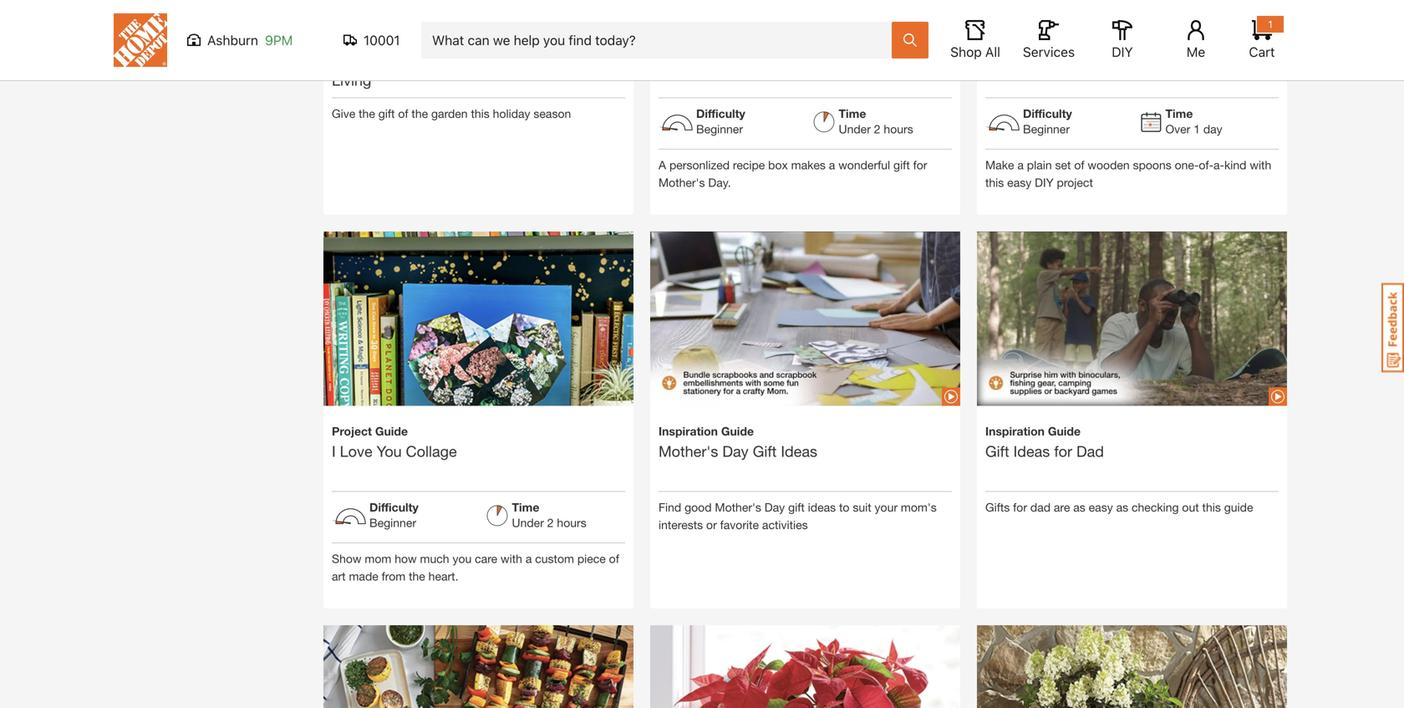 Task type: vqa. For each thing, say whether or not it's contained in the screenshot.
"Add to Cart" for 499
no



Task type: locate. For each thing, give the bounding box(es) containing it.
day inside find good mother's day gift ideas to suit your mom's interests or favorite activities
[[765, 501, 785, 514]]

1 horizontal spatial as
[[1117, 501, 1129, 514]]

how
[[395, 552, 417, 566]]

1 vertical spatial mother's
[[659, 442, 719, 460]]

1 horizontal spatial a
[[829, 158, 836, 172]]

inspiration up dad
[[986, 424, 1045, 438]]

the
[[359, 107, 375, 120], [412, 107, 428, 120], [409, 570, 425, 583]]

diy left stained
[[1112, 44, 1134, 60]]

easy
[[1008, 176, 1032, 189], [1089, 501, 1114, 514]]

shop all
[[951, 44, 1001, 60]]

inspiration for mother's
[[659, 424, 718, 438]]

gifts left dad
[[986, 501, 1010, 514]]

the home depot logo image
[[114, 13, 167, 67]]

0 horizontal spatial 1
[[1194, 122, 1201, 136]]

0 vertical spatial easy
[[1008, 176, 1032, 189]]

for left dad
[[1014, 501, 1028, 514]]

time for how to make diy custom-stained spoons
[[1166, 107, 1194, 120]]

of inside make a plain set of wooden spoons one-of-a-kind with this easy diy project
[[1075, 158, 1085, 172]]

2 horizontal spatial time
[[1166, 107, 1194, 120]]

guide for i
[[375, 424, 408, 438]]

box
[[738, 49, 765, 67]]

under up wonderful on the top
[[839, 122, 871, 136]]

difficulty up personlized
[[697, 107, 746, 120]]

1 horizontal spatial to
[[840, 501, 850, 514]]

from
[[382, 570, 406, 583]]

0 vertical spatial this
[[471, 107, 490, 120]]

1 vertical spatial under
[[512, 516, 544, 530]]

2 ideas from the left
[[1014, 442, 1051, 460]]

for left outdoor at the top of page
[[538, 49, 556, 67]]

one-
[[1175, 158, 1199, 172]]

2 up custom
[[548, 516, 554, 530]]

0 vertical spatial make
[[1039, 49, 1076, 67]]

1 horizontal spatial 1
[[1269, 18, 1273, 30]]

0 horizontal spatial inspiration
[[332, 31, 391, 44]]

spoons
[[1134, 158, 1172, 172]]

1 up cart
[[1269, 18, 1273, 30]]

the right 'give'
[[359, 107, 375, 120]]

guide inside inspiration guide mother's day gift ideas
[[722, 424, 754, 438]]

interests
[[659, 518, 703, 532]]

garden
[[431, 107, 468, 120]]

2
[[874, 122, 881, 136], [548, 516, 554, 530]]

plain
[[1028, 158, 1052, 172]]

find
[[659, 501, 682, 514]]

project up how
[[986, 31, 1026, 44]]

1 left the day on the right top of page
[[1194, 122, 1201, 136]]

time up custom
[[512, 501, 540, 514]]

gift up activities at the right bottom of page
[[789, 501, 805, 514]]

project for to
[[986, 31, 1026, 44]]

0 vertical spatial day
[[723, 442, 749, 460]]

0 horizontal spatial to
[[431, 49, 445, 67]]

of right piece at the left bottom
[[609, 552, 620, 566]]

project up love
[[332, 424, 372, 438]]

all
[[986, 44, 1001, 60]]

wooden
[[1088, 158, 1130, 172]]

difficulty for how to make diy custom-stained spoons
[[1024, 107, 1073, 120]]

0 vertical spatial with
[[1250, 158, 1272, 172]]

a inside the show mom how much you care with a custom piece of art made from the heart.
[[526, 552, 532, 566]]

inspiration inside inspiration guide holiday guide to garden gifts for outdoor living
[[332, 31, 391, 44]]

gift right 'give'
[[379, 107, 395, 120]]

under
[[839, 122, 871, 136], [512, 516, 544, 530]]

0 horizontal spatial with
[[501, 552, 523, 566]]

feedback link image
[[1382, 283, 1405, 373]]

make right how
[[1039, 49, 1076, 67]]

this
[[471, 107, 490, 120], [986, 176, 1005, 189], [1203, 501, 1222, 514]]

a right makes
[[829, 158, 836, 172]]

1 vertical spatial easy
[[1089, 501, 1114, 514]]

guide
[[395, 31, 427, 44], [1029, 31, 1062, 44], [387, 49, 427, 67], [375, 424, 408, 438], [722, 424, 754, 438], [1049, 424, 1081, 438]]

inspiration inside inspiration guide gift ideas for dad
[[986, 424, 1045, 438]]

gift inside a personlized recipe box makes a wonderful gift for mother's day.
[[894, 158, 910, 172]]

mother's for gift
[[715, 501, 762, 514]]

1 horizontal spatial of
[[609, 552, 620, 566]]

time under 2 hours
[[839, 107, 914, 136], [512, 501, 587, 530]]

1 vertical spatial 1
[[1194, 122, 1201, 136]]

guide inside project guide how to make diy custom-stained spoons
[[1029, 31, 1062, 44]]

1 horizontal spatial difficulty
[[697, 107, 746, 120]]

2 vertical spatial this
[[1203, 501, 1222, 514]]

0 horizontal spatial easy
[[1008, 176, 1032, 189]]

2 horizontal spatial inspiration
[[986, 424, 1045, 438]]

0 horizontal spatial of
[[398, 107, 409, 120]]

to inside project guide how to make diy custom-stained spoons
[[1021, 49, 1034, 67]]

mother's up the favorite
[[715, 501, 762, 514]]

1 horizontal spatial difficulty beginner
[[697, 107, 746, 136]]

2 horizontal spatial a
[[1018, 158, 1024, 172]]

day
[[723, 442, 749, 460], [765, 501, 785, 514]]

0 horizontal spatial gift
[[379, 107, 395, 120]]

made
[[349, 570, 379, 583]]

0 vertical spatial of
[[398, 107, 409, 120]]

diy right services
[[1080, 49, 1104, 67]]

1 vertical spatial gift
[[894, 158, 910, 172]]

with
[[1250, 158, 1272, 172], [501, 552, 523, 566]]

gift ideas for dad image
[[978, 203, 1288, 435]]

living
[[332, 71, 372, 89]]

difficulty beginner up personlized
[[697, 107, 746, 136]]

beginner up personlized
[[697, 122, 743, 136]]

inspiration up holiday
[[332, 31, 391, 44]]

0 vertical spatial gift
[[379, 107, 395, 120]]

diy down plain at right
[[1035, 176, 1054, 189]]

gifts right "garden"
[[503, 49, 534, 67]]

easy inside make a plain set of wooden spoons one-of-a-kind with this easy diy project
[[1008, 176, 1032, 189]]

beginner up how
[[370, 516, 416, 530]]

a personlized recipe box makes a wonderful gift for mother's day.
[[659, 158, 928, 189]]

project
[[1057, 176, 1094, 189]]

2 up wonderful on the top
[[874, 122, 881, 136]]

season
[[534, 107, 571, 120]]

day.
[[709, 176, 731, 189]]

difficulty
[[697, 107, 746, 120], [1024, 107, 1073, 120], [370, 501, 419, 514]]

easy right are
[[1089, 501, 1114, 514]]

kind
[[1225, 158, 1247, 172]]

0 vertical spatial 2
[[874, 122, 881, 136]]

mom
[[365, 552, 392, 566]]

mother's down personlized
[[659, 176, 705, 189]]

a left plain at right
[[1018, 158, 1024, 172]]

guide inside project guide i love you collage
[[375, 424, 408, 438]]

this left project
[[986, 176, 1005, 189]]

1 vertical spatial hours
[[557, 516, 587, 530]]

2 horizontal spatial difficulty beginner
[[1024, 107, 1073, 136]]

0 horizontal spatial 2
[[548, 516, 554, 530]]

as right are
[[1074, 501, 1086, 514]]

time inside time over 1 day
[[1166, 107, 1194, 120]]

inspiration for holiday
[[332, 31, 391, 44]]

1 horizontal spatial time under 2 hours
[[839, 107, 914, 136]]

as
[[1074, 501, 1086, 514], [1117, 501, 1129, 514]]

2 vertical spatial gift
[[789, 501, 805, 514]]

time under 2 hours up custom
[[512, 501, 587, 530]]

1 horizontal spatial project
[[986, 31, 1026, 44]]

2 vertical spatial of
[[609, 552, 620, 566]]

hours
[[884, 122, 914, 136], [557, 516, 587, 530]]

2 horizontal spatial difficulty
[[1024, 107, 1073, 120]]

are
[[1054, 501, 1071, 514]]

1 horizontal spatial under
[[839, 122, 871, 136]]

of right the 'set'
[[1075, 158, 1085, 172]]

0 vertical spatial mother's
[[659, 176, 705, 189]]

a
[[829, 158, 836, 172], [1018, 158, 1024, 172], [526, 552, 532, 566]]

to left "garden"
[[431, 49, 445, 67]]

0 horizontal spatial a
[[526, 552, 532, 566]]

for inside inspiration guide holiday guide to garden gifts for outdoor living
[[538, 49, 556, 67]]

2 vertical spatial mother's
[[715, 501, 762, 514]]

under up custom
[[512, 516, 544, 530]]

make
[[1039, 49, 1076, 67], [986, 158, 1015, 172]]

beginner
[[697, 122, 743, 136], [1024, 122, 1070, 136], [370, 516, 416, 530]]

2 horizontal spatial gift
[[894, 158, 910, 172]]

day inside inspiration guide mother's day gift ideas
[[723, 442, 749, 460]]

make left plain at right
[[986, 158, 1015, 172]]

guide for how
[[1029, 31, 1062, 44]]

beginner up plain at right
[[1024, 122, 1070, 136]]

project inside project guide i love you collage
[[332, 424, 372, 438]]

to left 'suit'
[[840, 501, 850, 514]]

difficulty beginner up plain at right
[[1024, 107, 1073, 136]]

0 vertical spatial project
[[986, 31, 1026, 44]]

hours up wonderful on the top
[[884, 122, 914, 136]]

difficulty up how
[[370, 501, 419, 514]]

over
[[1166, 122, 1191, 136]]

ideas up dad
[[1014, 442, 1051, 460]]

2 horizontal spatial to
[[1021, 49, 1034, 67]]

1 vertical spatial of
[[1075, 158, 1085, 172]]

custom
[[535, 552, 574, 566]]

box
[[769, 158, 788, 172]]

for inside inspiration guide gift ideas for dad
[[1055, 442, 1073, 460]]

1 horizontal spatial make
[[1039, 49, 1076, 67]]

1 vertical spatial this
[[986, 176, 1005, 189]]

ideas
[[781, 442, 818, 460], [1014, 442, 1051, 460]]

1 vertical spatial gifts
[[986, 501, 1010, 514]]

1 horizontal spatial gift
[[986, 442, 1010, 460]]

gifts inside inspiration guide holiday guide to garden gifts for outdoor living
[[503, 49, 534, 67]]

for right wonderful on the top
[[914, 158, 928, 172]]

0 vertical spatial hours
[[884, 122, 914, 136]]

difficulty beginner up how
[[370, 501, 419, 530]]

your
[[875, 501, 898, 514]]

to right how
[[1021, 49, 1034, 67]]

project
[[986, 31, 1026, 44], [332, 424, 372, 438]]

diy inside make a plain set of wooden spoons one-of-a-kind with this easy diy project
[[1035, 176, 1054, 189]]

beginner for how to make diy custom-stained spoons
[[1024, 122, 1070, 136]]

guide inside inspiration guide gift ideas for dad
[[1049, 424, 1081, 438]]

day up activities at the right bottom of page
[[765, 501, 785, 514]]

gift inside inspiration guide gift ideas for dad
[[986, 442, 1010, 460]]

with right "care"
[[501, 552, 523, 566]]

mother's up good
[[659, 442, 719, 460]]

2 horizontal spatial beginner
[[1024, 122, 1070, 136]]

1 horizontal spatial gift
[[789, 501, 805, 514]]

diy inside button
[[1112, 44, 1134, 60]]

project inside project guide how to make diy custom-stained spoons
[[986, 31, 1026, 44]]

diy
[[1112, 44, 1134, 60], [659, 49, 683, 67], [1080, 49, 1104, 67], [1035, 176, 1054, 189]]

1
[[1269, 18, 1273, 30], [1194, 122, 1201, 136]]

day for gift
[[723, 442, 749, 460]]

0 horizontal spatial project
[[332, 424, 372, 438]]

0 vertical spatial 1
[[1269, 18, 1273, 30]]

mother's inside find good mother's day gift ideas to suit your mom's interests or favorite activities
[[715, 501, 762, 514]]

to
[[431, 49, 445, 67], [1021, 49, 1034, 67], [840, 501, 850, 514]]

of
[[398, 107, 409, 120], [1075, 158, 1085, 172], [609, 552, 620, 566]]

1 vertical spatial day
[[765, 501, 785, 514]]

of left garden
[[398, 107, 409, 120]]

0 horizontal spatial difficulty beginner
[[370, 501, 419, 530]]

1 vertical spatial project
[[332, 424, 372, 438]]

gifts for dad are as easy as checking out this guide
[[986, 501, 1254, 514]]

1 horizontal spatial gifts
[[986, 501, 1010, 514]]

0 horizontal spatial gifts
[[503, 49, 534, 67]]

time up wonderful on the top
[[839, 107, 867, 120]]

2 horizontal spatial of
[[1075, 158, 1085, 172]]

1 horizontal spatial hours
[[884, 122, 914, 136]]

1 horizontal spatial inspiration
[[659, 424, 718, 438]]

0 horizontal spatial day
[[723, 442, 749, 460]]

for inside a personlized recipe box makes a wonderful gift for mother's day.
[[914, 158, 928, 172]]

ideas up ideas
[[781, 442, 818, 460]]

2 gift from the left
[[986, 442, 1010, 460]]

a inside make a plain set of wooden spoons one-of-a-kind with this easy diy project
[[1018, 158, 1024, 172]]

dad
[[1077, 442, 1105, 460]]

a left custom
[[526, 552, 532, 566]]

easy down plain at right
[[1008, 176, 1032, 189]]

love
[[340, 442, 373, 460]]

me button
[[1170, 20, 1223, 60]]

1 vertical spatial with
[[501, 552, 523, 566]]

0 horizontal spatial under
[[512, 516, 544, 530]]

inspiration up good
[[659, 424, 718, 438]]

10001 button
[[344, 32, 401, 49]]

1 vertical spatial make
[[986, 158, 1015, 172]]

day up the favorite
[[723, 442, 749, 460]]

as left checking
[[1117, 501, 1129, 514]]

time under 2 hours up wonderful on the top
[[839, 107, 914, 136]]

0 horizontal spatial gift
[[753, 442, 777, 460]]

1 vertical spatial time under 2 hours
[[512, 501, 587, 530]]

inspiration
[[332, 31, 391, 44], [659, 424, 718, 438], [986, 424, 1045, 438]]

me
[[1187, 44, 1206, 60]]

this right garden
[[471, 107, 490, 120]]

gift right wonderful on the top
[[894, 158, 910, 172]]

1 horizontal spatial day
[[765, 501, 785, 514]]

mother's inside inspiration guide mother's day gift ideas
[[659, 442, 719, 460]]

mother's inside a personlized recipe box makes a wonderful gift for mother's day.
[[659, 176, 705, 189]]

1 horizontal spatial 2
[[874, 122, 881, 136]]

with inside make a plain set of wooden spoons one-of-a-kind with this easy diy project
[[1250, 158, 1272, 172]]

1 gift from the left
[[753, 442, 777, 460]]

1 horizontal spatial ideas
[[1014, 442, 1051, 460]]

gift
[[753, 442, 777, 460], [986, 442, 1010, 460]]

guide for holiday
[[395, 31, 427, 44]]

1 horizontal spatial with
[[1250, 158, 1272, 172]]

10001
[[364, 32, 400, 48]]

this right out
[[1203, 501, 1222, 514]]

the down how
[[409, 570, 425, 583]]

1 horizontal spatial time
[[839, 107, 867, 120]]

0 vertical spatial gifts
[[503, 49, 534, 67]]

0 horizontal spatial beginner
[[370, 516, 416, 530]]

hours up custom
[[557, 516, 587, 530]]

1 horizontal spatial this
[[986, 176, 1005, 189]]

0 horizontal spatial ideas
[[781, 442, 818, 460]]

ideas inside inspiration guide mother's day gift ideas
[[781, 442, 818, 460]]

time for i love you collage
[[512, 501, 540, 514]]

difficulty up plain at right
[[1024, 107, 1073, 120]]

0 horizontal spatial make
[[986, 158, 1015, 172]]

1 ideas from the left
[[781, 442, 818, 460]]

time up over
[[1166, 107, 1194, 120]]

with right 'kind'
[[1250, 158, 1272, 172]]

0 horizontal spatial time
[[512, 501, 540, 514]]

for left "dad"
[[1055, 442, 1073, 460]]

inspiration inside inspiration guide mother's day gift ideas
[[659, 424, 718, 438]]

difficulty beginner
[[697, 107, 746, 136], [1024, 107, 1073, 136], [370, 501, 419, 530]]

of-
[[1199, 158, 1214, 172]]

project for love
[[332, 424, 372, 438]]

mother's
[[659, 176, 705, 189], [659, 442, 719, 460], [715, 501, 762, 514]]

for
[[538, 49, 556, 67], [914, 158, 928, 172], [1055, 442, 1073, 460], [1014, 501, 1028, 514]]

0 horizontal spatial as
[[1074, 501, 1086, 514]]

1 horizontal spatial beginner
[[697, 122, 743, 136]]

0 horizontal spatial difficulty
[[370, 501, 419, 514]]



Task type: describe. For each thing, give the bounding box(es) containing it.
show
[[332, 552, 362, 566]]

activities
[[763, 518, 808, 532]]

shop
[[951, 44, 982, 60]]

good
[[685, 501, 712, 514]]

piece
[[578, 552, 606, 566]]

beginner for i love you collage
[[370, 516, 416, 530]]

What can we help you find today? search field
[[432, 23, 891, 58]]

personlized
[[670, 158, 730, 172]]

1 horizontal spatial easy
[[1089, 501, 1114, 514]]

cart 1
[[1250, 18, 1276, 60]]

diy recipe box
[[659, 49, 765, 67]]

makes
[[792, 158, 826, 172]]

1 inside time over 1 day
[[1194, 122, 1201, 136]]

services
[[1023, 44, 1075, 60]]

ashburn
[[207, 32, 258, 48]]

holiday
[[493, 107, 531, 120]]

wonderful
[[839, 158, 891, 172]]

holiday
[[332, 49, 383, 67]]

difficulty beginner for i love you collage
[[370, 501, 419, 530]]

garden
[[449, 49, 498, 67]]

make a plain set of wooden spoons one-of-a-kind with this easy diy project
[[986, 158, 1272, 189]]

day for gift
[[765, 501, 785, 514]]

9pm
[[265, 32, 293, 48]]

art
[[332, 570, 346, 583]]

day
[[1204, 122, 1223, 136]]

the inside the show mom how much you care with a custom piece of art made from the heart.
[[409, 570, 425, 583]]

to inside find good mother's day gift ideas to suit your mom's interests or favorite activities
[[840, 501, 850, 514]]

services button
[[1023, 20, 1076, 60]]

difficulty beginner for how to make diy custom-stained spoons
[[1024, 107, 1073, 136]]

stained
[[1167, 49, 1218, 67]]

make inside project guide how to make diy custom-stained spoons
[[1039, 49, 1076, 67]]

ideas
[[808, 501, 836, 514]]

time over 1 day
[[1166, 107, 1223, 136]]

a inside a personlized recipe box makes a wonderful gift for mother's day.
[[829, 158, 836, 172]]

how
[[986, 49, 1017, 67]]

this inside make a plain set of wooden spoons one-of-a-kind with this easy diy project
[[986, 176, 1005, 189]]

heart.
[[429, 570, 459, 583]]

i
[[332, 442, 336, 460]]

mother's for gift
[[659, 442, 719, 460]]

2 horizontal spatial this
[[1203, 501, 1222, 514]]

care
[[475, 552, 498, 566]]

set
[[1056, 158, 1072, 172]]

the left garden
[[412, 107, 428, 120]]

a-
[[1214, 158, 1225, 172]]

checking
[[1132, 501, 1180, 514]]

1 as from the left
[[1074, 501, 1086, 514]]

difficulty for i love you collage
[[370, 501, 419, 514]]

give the gift of the garden this holiday season
[[332, 107, 571, 120]]

mom's
[[901, 501, 937, 514]]

custom-
[[1108, 49, 1167, 67]]

2 as from the left
[[1117, 501, 1129, 514]]

0 horizontal spatial time under 2 hours
[[512, 501, 587, 530]]

spoons
[[1223, 49, 1274, 67]]

guide for mother's
[[722, 424, 754, 438]]

of inside the show mom how much you care with a custom piece of art made from the heart.
[[609, 552, 620, 566]]

make inside make a plain set of wooden spoons one-of-a-kind with this easy diy project
[[986, 158, 1015, 172]]

gift inside find good mother's day gift ideas to suit your mom's interests or favorite activities
[[789, 501, 805, 514]]

you
[[453, 552, 472, 566]]

show mom how much you care with a custom piece of art made from the heart.
[[332, 552, 620, 583]]

0 horizontal spatial this
[[471, 107, 490, 120]]

ashburn 9pm
[[207, 32, 293, 48]]

favorite
[[721, 518, 759, 532]]

dad
[[1031, 501, 1051, 514]]

to inside inspiration guide holiday guide to garden gifts for outdoor living
[[431, 49, 445, 67]]

ideas inside inspiration guide gift ideas for dad
[[1014, 442, 1051, 460]]

project guide how to make diy custom-stained spoons
[[986, 31, 1274, 67]]

or
[[707, 518, 717, 532]]

give
[[332, 107, 356, 120]]

a
[[659, 158, 667, 172]]

guide for gift
[[1049, 424, 1081, 438]]

out
[[1183, 501, 1200, 514]]

0 horizontal spatial hours
[[557, 516, 587, 530]]

project guide i love you collage
[[332, 424, 457, 460]]

recipe
[[687, 49, 734, 67]]

with inside the show mom how much you care with a custom piece of art made from the heart.
[[501, 552, 523, 566]]

much
[[420, 552, 450, 566]]

cart
[[1250, 44, 1276, 60]]

recipe
[[733, 158, 765, 172]]

0 vertical spatial time under 2 hours
[[839, 107, 914, 136]]

inspiration guide mother's day gift ideas
[[659, 424, 818, 460]]

0 vertical spatial under
[[839, 122, 871, 136]]

inspiration guide holiday guide to garden gifts for outdoor living
[[332, 31, 616, 89]]

collage
[[406, 442, 457, 460]]

inspiration guide gift ideas for dad
[[986, 424, 1105, 460]]

find good mother's day gift ideas to suit your mom's interests or favorite activities
[[659, 501, 937, 532]]

outdoor
[[561, 49, 616, 67]]

i love you collage image
[[324, 203, 634, 513]]

shop all button
[[949, 20, 1003, 60]]

suit
[[853, 501, 872, 514]]

guide
[[1225, 501, 1254, 514]]

1 vertical spatial 2
[[548, 516, 554, 530]]

mother's day gift ideas image
[[651, 203, 961, 435]]

diy inside project guide how to make diy custom-stained spoons
[[1080, 49, 1104, 67]]

inspiration for gift
[[986, 424, 1045, 438]]

1 inside cart 1
[[1269, 18, 1273, 30]]

diy button
[[1096, 20, 1150, 60]]

gift inside inspiration guide mother's day gift ideas
[[753, 442, 777, 460]]

diy left recipe
[[659, 49, 683, 67]]

you
[[377, 442, 402, 460]]



